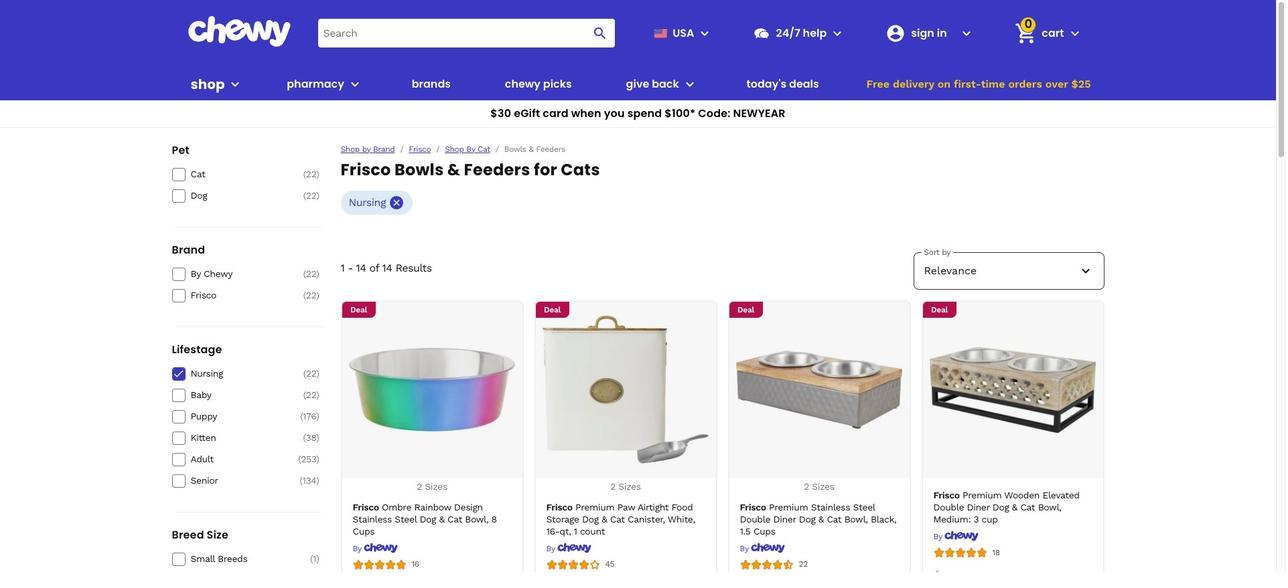 Task type: vqa. For each thing, say whether or not it's contained in the screenshot.
"Diner" within the Premium Stainless Steel Double Diner Dog & Cat Bowl, Black, 1.5 Cups
yes



Task type: locate. For each thing, give the bounding box(es) containing it.
2 sizes from the left
[[618, 482, 641, 492]]

on
[[938, 78, 951, 90]]

dog inside premium wooden elevated double diner dog & cat bowl, medium: 3 cup
[[993, 502, 1009, 513]]

bowl, down design
[[465, 514, 488, 525]]

1 vertical spatial double
[[740, 514, 770, 525]]

2 horizontal spatial sizes
[[812, 482, 834, 492]]

dog inside premium paw airtight food storage dog & cat canister, white, 16-qt, 1 count
[[582, 514, 599, 525]]

cups
[[353, 526, 375, 537], [754, 526, 775, 537]]

cat down wooden
[[1020, 502, 1035, 513]]

premium stainless steel double diner dog & cat bowl, black, 1.5 cups
[[740, 502, 896, 537]]

) for nursing
[[316, 368, 319, 379]]

0 horizontal spatial bowls
[[394, 159, 444, 181]]

) for baby
[[316, 390, 319, 401]]

help
[[803, 25, 827, 41]]

2 up rainbow
[[417, 482, 422, 492]]

sizes up rainbow
[[425, 482, 447, 492]]

0 horizontal spatial brand
[[172, 242, 205, 258]]

2 horizontal spatial premium
[[963, 490, 1002, 501]]

cat inside ombre rainbow design stainless steel dog & cat bowl, 8 cups
[[448, 514, 462, 525]]

cat down design
[[448, 514, 462, 525]]

0 horizontal spatial double
[[740, 514, 770, 525]]

by chewy link
[[191, 268, 286, 280]]

3 2 sizes from the left
[[804, 482, 834, 492]]

premium inside premium paw airtight food storage dog & cat canister, white, 16-qt, 1 count
[[575, 502, 614, 513]]

items image
[[1014, 21, 1038, 45]]

double up 1.5
[[740, 514, 770, 525]]

frisco premium paw airtight food storage dog & cat canister, white, 16-qt, 1 count image
[[543, 307, 709, 474]]

8 ) from the top
[[316, 433, 319, 443]]

double inside 'premium stainless steel double diner dog & cat bowl, black, 1.5 cups'
[[740, 514, 770, 525]]

premium
[[963, 490, 1002, 501], [575, 502, 614, 513], [769, 502, 808, 513]]

0 vertical spatial brand
[[373, 144, 395, 154]]

2 ) from the top
[[316, 190, 319, 201]]

premium inside premium wooden elevated double diner dog & cat bowl, medium: 3 cup
[[963, 490, 1002, 501]]

diner inside 'premium stainless steel double diner dog & cat bowl, black, 1.5 cups'
[[773, 514, 796, 525]]

diner for cups
[[773, 514, 796, 525]]

ombre rainbow design stainless steel dog & cat bowl, 8 cups
[[353, 502, 497, 537]]

None text field
[[933, 569, 968, 573]]

1 ( 22 ) from the top
[[303, 169, 319, 180]]

steel down "ombre"
[[395, 514, 417, 525]]

14 right of
[[382, 262, 392, 275]]

nursing up baby
[[191, 368, 223, 379]]

0 vertical spatial 1
[[341, 262, 344, 275]]

0 vertical spatial steel
[[853, 502, 875, 513]]

14 right -
[[356, 262, 366, 275]]

cat for premium wooden elevated double diner dog & cat bowl, medium: 3 cup
[[1020, 502, 1035, 513]]

0 horizontal spatial premium
[[575, 502, 614, 513]]

( 22 ) for by chewy
[[303, 269, 319, 279]]

1 2 sizes from the left
[[417, 482, 447, 492]]

nursing inside 'button'
[[349, 196, 386, 209]]

sizes up paw
[[618, 482, 641, 492]]

22 for nursing
[[306, 368, 316, 379]]

bowl, down elevated
[[1038, 502, 1061, 513]]

1 vertical spatial chewy
[[204, 269, 232, 279]]

1 horizontal spatial chewy
[[505, 76, 541, 92]]

& down egift
[[529, 144, 534, 154]]

0 vertical spatial diner
[[967, 502, 990, 513]]

deal
[[350, 305, 367, 314], [544, 305, 561, 314], [738, 305, 754, 314], [931, 305, 948, 314]]

3 deal from the left
[[738, 305, 754, 314]]

0 horizontal spatial bowl,
[[465, 514, 488, 525]]

wooden
[[1004, 490, 1040, 501]]

menu image
[[697, 25, 713, 41]]

chewy image down "ombre"
[[364, 543, 398, 554]]

) for senior
[[316, 476, 319, 486]]

& for ombre rainbow design stainless steel dog & cat bowl, 8 cups
[[439, 514, 445, 525]]

1 horizontal spatial double
[[933, 502, 964, 513]]

chewy image down qt,
[[557, 543, 592, 554]]

3 ( 22 ) from the top
[[303, 269, 319, 279]]

4 ) from the top
[[316, 290, 319, 301]]

1 horizontal spatial 2 sizes
[[610, 482, 641, 492]]

remove element
[[388, 195, 405, 211]]

diner inside premium wooden elevated double diner dog & cat bowl, medium: 3 cup
[[967, 502, 990, 513]]

double for 3
[[933, 502, 964, 513]]

1 2 from the left
[[417, 482, 422, 492]]

cat down paw
[[610, 514, 625, 525]]

1 horizontal spatial frisco link
[[409, 144, 431, 154]]

3 2 from the left
[[804, 482, 809, 492]]

today's deals link
[[741, 68, 824, 100]]

today's deals
[[747, 76, 819, 92]]

( 22 )
[[303, 169, 319, 180], [303, 190, 319, 201], [303, 269, 319, 279], [303, 290, 319, 301], [303, 368, 319, 379], [303, 390, 319, 401]]

menu image
[[227, 76, 243, 92]]

brand right by
[[373, 144, 395, 154]]

double inside premium wooden elevated double diner dog & cat bowl, medium: 3 cup
[[933, 502, 964, 513]]

1 horizontal spatial nursing
[[349, 196, 386, 209]]

0 horizontal spatial 2
[[417, 482, 422, 492]]

( for kitten
[[303, 433, 306, 443]]

by link for premium stainless steel double diner dog & cat bowl, black, 1.5 cups
[[740, 543, 785, 554]]

design
[[454, 502, 483, 513]]

1 ) from the top
[[316, 169, 319, 180]]

11 ) from the top
[[316, 554, 319, 565]]

& inside 'premium stainless steel double diner dog & cat bowl, black, 1.5 cups'
[[818, 514, 824, 525]]

chewy image for premium paw airtight food storage dog & cat canister, white, 16-qt, 1 count
[[557, 543, 592, 554]]

by
[[466, 144, 475, 154], [191, 269, 201, 279], [933, 533, 942, 542], [353, 544, 361, 554], [546, 544, 555, 554], [740, 544, 749, 554]]

cat for premium paw airtight food storage dog & cat canister, white, 16-qt, 1 count
[[610, 514, 625, 525]]

0 horizontal spatial 2 sizes
[[417, 482, 447, 492]]

0 vertical spatial stainless
[[811, 502, 850, 513]]

bowl, inside ombre rainbow design stainless steel dog & cat bowl, 8 cups
[[465, 514, 488, 525]]

( for baby
[[303, 390, 306, 401]]

dog for ombre rainbow design stainless steel dog & cat bowl, 8 cups
[[420, 514, 436, 525]]

22 for cat
[[306, 169, 316, 180]]

nursing for 'nursing' link
[[191, 368, 223, 379]]

adult link
[[191, 453, 286, 466]]

help menu image
[[829, 25, 846, 41]]

chewy image down 'premium stainless steel double diner dog & cat bowl, black, 1.5 cups'
[[751, 543, 785, 554]]

0 horizontal spatial frisco link
[[191, 289, 286, 301]]

1 horizontal spatial bowl,
[[844, 514, 868, 525]]

8
[[491, 514, 497, 525]]

adult
[[191, 454, 214, 465]]

1 horizontal spatial bowls
[[504, 144, 526, 154]]

2 sizes for rainbow
[[417, 482, 447, 492]]

frisco
[[409, 144, 431, 154], [341, 159, 391, 181], [191, 290, 216, 301], [933, 490, 960, 501], [353, 502, 379, 513], [546, 502, 573, 513], [740, 502, 766, 513]]

sizes up 'premium stainless steel double diner dog & cat bowl, black, 1.5 cups'
[[812, 482, 834, 492]]

sizes for paw
[[618, 482, 641, 492]]

sizes for rainbow
[[425, 482, 447, 492]]

cat link
[[191, 168, 286, 180]]

1 vertical spatial 1
[[574, 526, 577, 537]]

0 horizontal spatial diner
[[773, 514, 796, 525]]

16-
[[546, 526, 560, 537]]

cat inside 'premium stainless steel double diner dog & cat bowl, black, 1.5 cups'
[[827, 514, 842, 525]]

feeders up for
[[536, 144, 565, 154]]

0 horizontal spatial cups
[[353, 526, 375, 537]]

& for premium wooden elevated double diner dog & cat bowl, medium: 3 cup
[[1012, 502, 1018, 513]]

176
[[303, 411, 316, 422]]

1 inside premium paw airtight food storage dog & cat canister, white, 16-qt, 1 count
[[574, 526, 577, 537]]

chewy image down medium:
[[945, 531, 979, 542]]

& inside ombre rainbow design stainless steel dog & cat bowl, 8 cups
[[439, 514, 445, 525]]

card
[[543, 106, 568, 121]]

chewy image for ombre rainbow design stainless steel dog & cat bowl, 8 cups
[[364, 543, 398, 554]]

5 ( 22 ) from the top
[[303, 368, 319, 379]]

double up medium:
[[933, 502, 964, 513]]

black,
[[871, 514, 896, 525]]

chewy image for premium stainless steel double diner dog & cat bowl, black, 1.5 cups
[[751, 543, 785, 554]]

0 horizontal spatial 14
[[356, 262, 366, 275]]

0 horizontal spatial stainless
[[353, 514, 392, 525]]

1 shop from the left
[[341, 144, 360, 154]]

2 sizes up rainbow
[[417, 482, 447, 492]]

for
[[534, 159, 557, 181]]

shop left by
[[341, 144, 360, 154]]

( 22 ) for nursing
[[303, 368, 319, 379]]

5 ) from the top
[[316, 368, 319, 379]]

senior link
[[191, 475, 286, 487]]

& down rainbow
[[439, 514, 445, 525]]

frisco down by chewy
[[191, 290, 216, 301]]

0 horizontal spatial chewy
[[204, 269, 232, 279]]

2 cups from the left
[[754, 526, 775, 537]]

free delivery on first-time orders over $25 button
[[862, 68, 1095, 100]]

1 sizes from the left
[[425, 482, 447, 492]]

& left black,
[[818, 514, 824, 525]]

( for dog
[[303, 190, 306, 201]]

chewy
[[505, 76, 541, 92], [204, 269, 232, 279]]

kitten link
[[191, 432, 286, 444]]

2 vertical spatial 1
[[313, 554, 316, 565]]

1 cups from the left
[[353, 526, 375, 537]]

shop by brand link
[[341, 144, 395, 154]]

frisco up storage
[[546, 502, 573, 513]]

1 horizontal spatial sizes
[[618, 482, 641, 492]]

) for adult
[[316, 454, 319, 465]]

size
[[207, 528, 228, 543]]

2 2 sizes from the left
[[610, 482, 641, 492]]

1 vertical spatial feeders
[[464, 159, 530, 181]]

cats
[[561, 159, 600, 181]]

dog inside ombre rainbow design stainless steel dog & cat bowl, 8 cups
[[420, 514, 436, 525]]

1 horizontal spatial 14
[[382, 262, 392, 275]]

results
[[395, 262, 432, 275]]

9 ) from the top
[[316, 454, 319, 465]]

feeders down the shop by cat link
[[464, 159, 530, 181]]

1 vertical spatial brand
[[172, 242, 205, 258]]

bowls up 'remove' "image"
[[394, 159, 444, 181]]

(
[[303, 169, 306, 180], [303, 190, 306, 201], [303, 269, 306, 279], [303, 290, 306, 301], [303, 368, 306, 379], [303, 390, 306, 401], [300, 411, 303, 422], [303, 433, 306, 443], [298, 454, 301, 465], [300, 476, 302, 486], [310, 554, 313, 565]]

canister,
[[628, 514, 665, 525]]

dog link
[[191, 190, 286, 202]]

0 horizontal spatial shop
[[341, 144, 360, 154]]

kitten
[[191, 433, 216, 443]]

2 horizontal spatial 1
[[574, 526, 577, 537]]

1 horizontal spatial 1
[[341, 262, 344, 275]]

1 horizontal spatial premium
[[769, 502, 808, 513]]

) for dog
[[316, 190, 319, 201]]

3 ) from the top
[[316, 269, 319, 279]]

6 ( 22 ) from the top
[[303, 390, 319, 401]]

shop by brand
[[341, 144, 395, 154]]

frisco left shop by cat
[[409, 144, 431, 154]]

3
[[974, 514, 979, 525]]

steel inside 'premium stainless steel double diner dog & cat bowl, black, 1.5 cups'
[[853, 502, 875, 513]]

1 horizontal spatial stainless
[[811, 502, 850, 513]]

2 sizes up 'premium stainless steel double diner dog & cat bowl, black, 1.5 cups'
[[804, 482, 834, 492]]

1 vertical spatial steel
[[395, 514, 417, 525]]

chewy image
[[945, 531, 979, 542], [364, 543, 398, 554], [557, 543, 592, 554], [751, 543, 785, 554]]

cat inside premium paw airtight food storage dog & cat canister, white, 16-qt, 1 count
[[610, 514, 625, 525]]

bowls down egift
[[504, 144, 526, 154]]

cat left black,
[[827, 514, 842, 525]]

dog inside 'premium stainless steel double diner dog & cat bowl, black, 1.5 cups'
[[799, 514, 815, 525]]

frisco link left the shop by cat link
[[409, 144, 431, 154]]

today's
[[747, 76, 787, 92]]

0 horizontal spatial nursing
[[191, 368, 223, 379]]

ombre
[[382, 502, 411, 513]]

45
[[605, 560, 614, 569]]

0 vertical spatial nursing
[[349, 196, 386, 209]]

& up the count
[[602, 514, 607, 525]]

by link down qt,
[[546, 543, 592, 554]]

38
[[306, 433, 316, 443]]

14
[[356, 262, 366, 275], [382, 262, 392, 275]]

2 up 'premium stainless steel double diner dog & cat bowl, black, 1.5 cups'
[[804, 482, 809, 492]]

shop by cat
[[445, 144, 490, 154]]

2 horizontal spatial bowl,
[[1038, 502, 1061, 513]]

0 horizontal spatial steel
[[395, 514, 417, 525]]

diner for cup
[[967, 502, 990, 513]]

brand up by chewy
[[172, 242, 205, 258]]

1 vertical spatial stainless
[[353, 514, 392, 525]]

cat
[[478, 144, 490, 154], [191, 169, 205, 180], [1020, 502, 1035, 513], [448, 514, 462, 525], [610, 514, 625, 525], [827, 514, 842, 525]]

& inside premium wooden elevated double diner dog & cat bowl, medium: 3 cup
[[1012, 502, 1018, 513]]

3 sizes from the left
[[812, 482, 834, 492]]

1 deal from the left
[[350, 305, 367, 314]]

spend
[[627, 106, 662, 121]]

& down wooden
[[1012, 502, 1018, 513]]

1 vertical spatial nursing
[[191, 368, 223, 379]]

give back
[[626, 76, 679, 92]]

1 horizontal spatial cups
[[754, 526, 775, 537]]

2 ( 22 ) from the top
[[303, 190, 319, 201]]

6 ) from the top
[[316, 390, 319, 401]]

4 ( 22 ) from the top
[[303, 290, 319, 301]]

( 1 )
[[310, 554, 319, 565]]

sizes
[[425, 482, 447, 492], [618, 482, 641, 492], [812, 482, 834, 492]]

deals
[[789, 76, 819, 92]]

1 vertical spatial diner
[[773, 514, 796, 525]]

nursing left 'remove' "image"
[[349, 196, 386, 209]]

( for cat
[[303, 169, 306, 180]]

cat inside premium wooden elevated double diner dog & cat bowl, medium: 3 cup
[[1020, 502, 1035, 513]]

brand
[[373, 144, 395, 154], [172, 242, 205, 258]]

stainless inside 'premium stainless steel double diner dog & cat bowl, black, 1.5 cups'
[[811, 502, 850, 513]]

by link down 1.5
[[740, 543, 785, 554]]

1 horizontal spatial shop
[[445, 144, 464, 154]]

code:
[[698, 106, 730, 121]]

0 vertical spatial double
[[933, 502, 964, 513]]

22 for by chewy
[[306, 269, 316, 279]]

bowl, left black,
[[844, 514, 868, 525]]

) for puppy
[[316, 411, 319, 422]]

1 horizontal spatial steel
[[853, 502, 875, 513]]

cart menu image
[[1067, 25, 1083, 41]]

0 vertical spatial chewy
[[505, 76, 541, 92]]

0 horizontal spatial 1
[[313, 554, 316, 565]]

22
[[306, 169, 316, 180], [306, 190, 316, 201], [306, 269, 316, 279], [306, 290, 316, 301], [306, 368, 316, 379], [306, 390, 316, 401], [799, 560, 808, 569]]

1 horizontal spatial diner
[[967, 502, 990, 513]]

premium inside 'premium stainless steel double diner dog & cat bowl, black, 1.5 cups'
[[769, 502, 808, 513]]

cat for ombre rainbow design stainless steel dog & cat bowl, 8 cups
[[448, 514, 462, 525]]

nursing button
[[341, 191, 413, 215]]

2 2 from the left
[[610, 482, 616, 492]]

2 deal from the left
[[544, 305, 561, 314]]

nursing
[[349, 196, 386, 209], [191, 368, 223, 379]]

bowl,
[[1038, 502, 1061, 513], [465, 514, 488, 525], [844, 514, 868, 525]]

2 horizontal spatial 2 sizes
[[804, 482, 834, 492]]

$30
[[491, 106, 511, 121]]

2 shop from the left
[[445, 144, 464, 154]]

in
[[937, 25, 947, 41]]

2 sizes up paw
[[610, 482, 641, 492]]

1 horizontal spatial 2
[[610, 482, 616, 492]]

feeders
[[536, 144, 565, 154], [464, 159, 530, 181]]

10 ) from the top
[[316, 476, 319, 486]]

( 134 )
[[300, 476, 319, 486]]

by link down "ombre"
[[353, 543, 398, 554]]

1 horizontal spatial feeders
[[536, 144, 565, 154]]

baby link
[[191, 389, 286, 401]]

frisco link down "by chewy" link at the top left of the page
[[191, 289, 286, 301]]

chewy inside "chewy picks" link
[[505, 76, 541, 92]]

bowl, for design
[[465, 514, 488, 525]]

253
[[301, 454, 316, 465]]

7 ) from the top
[[316, 411, 319, 422]]

( for puppy
[[300, 411, 303, 422]]

& inside premium paw airtight food storage dog & cat canister, white, 16-qt, 1 count
[[602, 514, 607, 525]]

1 horizontal spatial brand
[[373, 144, 395, 154]]

shop inside "link"
[[341, 144, 360, 154]]

shop up frisco bowls & feeders for cats
[[445, 144, 464, 154]]

bowl, inside 'premium stainless steel double diner dog & cat bowl, black, 1.5 cups'
[[844, 514, 868, 525]]

2 up premium paw airtight food storage dog & cat canister, white, 16-qt, 1 count
[[610, 482, 616, 492]]

0 horizontal spatial sizes
[[425, 482, 447, 492]]

2 horizontal spatial 2
[[804, 482, 809, 492]]

remove image
[[388, 195, 405, 211]]

1 vertical spatial bowls
[[394, 159, 444, 181]]

shop for shop by brand
[[341, 144, 360, 154]]

sign in link
[[880, 17, 956, 49]]

0 vertical spatial bowls
[[504, 144, 526, 154]]

bowl, inside premium wooden elevated double diner dog & cat bowl, medium: 3 cup
[[1038, 502, 1061, 513]]

steel up black,
[[853, 502, 875, 513]]

2
[[417, 482, 422, 492], [610, 482, 616, 492], [804, 482, 809, 492]]

134
[[302, 476, 316, 486]]

by
[[362, 144, 371, 154]]

1.5
[[740, 526, 751, 537]]



Task type: describe. For each thing, give the bounding box(es) containing it.
cart
[[1042, 25, 1064, 41]]

brands link
[[406, 68, 456, 100]]

you
[[604, 106, 625, 121]]

chewy home image
[[187, 16, 291, 47]]

medium:
[[933, 514, 971, 525]]

usa
[[673, 25, 694, 41]]

24/7 help link
[[748, 17, 827, 49]]

Product search field
[[318, 19, 615, 48]]

breed size
[[172, 528, 228, 543]]

baby
[[191, 390, 211, 401]]

( 38 )
[[303, 433, 319, 443]]

( 176 )
[[300, 411, 319, 422]]

by link for ombre rainbow design stainless steel dog & cat bowl, 8 cups
[[353, 543, 398, 554]]

give back link
[[621, 68, 679, 100]]

0 vertical spatial frisco link
[[409, 144, 431, 154]]

egift
[[514, 106, 540, 121]]

0
[[1024, 16, 1032, 32]]

frisco premium stainless steel double diner dog & cat bowl, black, 1.5 cups image
[[736, 307, 902, 474]]

storage
[[546, 514, 579, 525]]

) for frisco
[[316, 290, 319, 301]]

cat for premium stainless steel double diner dog & cat bowl, black, 1.5 cups
[[827, 514, 842, 525]]

senior
[[191, 476, 218, 486]]

over
[[1045, 78, 1068, 90]]

22 for frisco
[[306, 290, 316, 301]]

nursing link
[[191, 368, 286, 380]]

1 14 from the left
[[356, 262, 366, 275]]

frisco down shop by brand "link"
[[341, 159, 391, 181]]

puppy
[[191, 411, 217, 422]]

) for small breeds
[[316, 554, 319, 565]]

shop by cat link
[[445, 144, 490, 154]]

chewy support image
[[753, 24, 771, 42]]

( for by chewy
[[303, 269, 306, 279]]

frisco up medium:
[[933, 490, 960, 501]]

pet
[[172, 143, 189, 158]]

sizes for stainless
[[812, 482, 834, 492]]

( for frisco
[[303, 290, 306, 301]]

premium wooden elevated double diner dog & cat bowl, medium: 3 cup
[[933, 490, 1080, 525]]

dog for premium stainless steel double diner dog & cat bowl, black, 1.5 cups
[[799, 514, 815, 525]]

( for adult
[[298, 454, 301, 465]]

& down the shop by cat link
[[447, 159, 460, 181]]

& for premium stainless steel double diner dog & cat bowl, black, 1.5 cups
[[818, 514, 824, 525]]

( 22 ) for baby
[[303, 390, 319, 401]]

bowls & feeders
[[504, 144, 565, 154]]

usa button
[[649, 17, 713, 49]]

stainless inside ombre rainbow design stainless steel dog & cat bowl, 8 cups
[[353, 514, 392, 525]]

airtight
[[638, 502, 669, 513]]

cups inside ombre rainbow design stainless steel dog & cat bowl, 8 cups
[[353, 526, 375, 537]]

qt,
[[560, 526, 571, 537]]

by link down medium:
[[933, 531, 979, 543]]

( 22 ) for frisco
[[303, 290, 319, 301]]

delivery
[[893, 78, 934, 90]]

pharmacy menu image
[[347, 76, 363, 92]]

2 for stainless
[[804, 482, 809, 492]]

cups inside 'premium stainless steel double diner dog & cat bowl, black, 1.5 cups'
[[754, 526, 775, 537]]

free
[[866, 78, 890, 90]]

site banner
[[0, 0, 1276, 128]]

sign
[[911, 25, 934, 41]]

brands
[[412, 76, 451, 92]]

2 sizes for paw
[[610, 482, 641, 492]]

shop for shop by cat
[[445, 144, 464, 154]]

Search text field
[[318, 19, 615, 48]]

-
[[348, 262, 353, 275]]

free delivery on first-time orders over $25
[[866, 78, 1091, 90]]

first-
[[954, 78, 981, 90]]

time
[[981, 78, 1005, 90]]

small
[[191, 554, 215, 565]]

paw
[[617, 502, 635, 513]]

breeds
[[218, 554, 247, 565]]

lifestage
[[172, 342, 222, 358]]

nursing for nursing 'button'
[[349, 196, 386, 209]]

22 for dog
[[306, 190, 316, 201]]

( 22 ) for dog
[[303, 190, 319, 201]]

dog for premium wooden elevated double diner dog & cat bowl, medium: 3 cup
[[993, 502, 1009, 513]]

premium paw airtight food storage dog & cat canister, white, 16-qt, 1 count
[[546, 502, 695, 537]]

rainbow
[[414, 502, 451, 513]]

frisco up 1.5
[[740, 502, 766, 513]]

chewy picks link
[[500, 68, 577, 100]]

frisco left "ombre"
[[353, 502, 379, 513]]

frisco premium wooden elevated double diner dog & cat bowl, medium: 3 cup image
[[930, 307, 1096, 474]]

) for cat
[[316, 169, 319, 180]]

of
[[369, 262, 379, 275]]

& for premium paw airtight food storage dog & cat canister, white, 16-qt, 1 count
[[602, 514, 607, 525]]

bowl, for elevated
[[1038, 502, 1061, 513]]

premium for wooden
[[963, 490, 1002, 501]]

$100*
[[665, 106, 696, 121]]

cup
[[982, 514, 998, 525]]

double for 1.5
[[740, 514, 770, 525]]

small breeds link
[[191, 553, 286, 565]]

24/7 help
[[776, 25, 827, 41]]

0 horizontal spatial feeders
[[464, 159, 530, 181]]

deal for ombre rainbow design stainless steel dog & cat bowl, 8 cups
[[350, 305, 367, 314]]

give back menu image
[[682, 76, 698, 92]]

) for by chewy
[[316, 269, 319, 279]]

0 vertical spatial feeders
[[536, 144, 565, 154]]

2 sizes for stainless
[[804, 482, 834, 492]]

sign in
[[911, 25, 947, 41]]

picks
[[543, 76, 572, 92]]

puppy link
[[191, 411, 286, 423]]

premium for stainless
[[769, 502, 808, 513]]

( 253 )
[[298, 454, 319, 465]]

steel inside ombre rainbow design stainless steel dog & cat bowl, 8 cups
[[395, 514, 417, 525]]

) for kitten
[[316, 433, 319, 443]]

cat up the dog link
[[191, 169, 205, 180]]

pharmacy link
[[281, 68, 344, 100]]

( for nursing
[[303, 368, 306, 379]]

deal for premium stainless steel double diner dog & cat bowl, black, 1.5 cups
[[738, 305, 754, 314]]

deal for premium paw airtight food storage dog & cat canister, white, 16-qt, 1 count
[[544, 305, 561, 314]]

orders
[[1008, 78, 1042, 90]]

24/7
[[776, 25, 800, 41]]

22 for baby
[[306, 390, 316, 401]]

submit search image
[[592, 25, 609, 41]]

2 for rainbow
[[417, 482, 422, 492]]

chewy inside "by chewy" link
[[204, 269, 232, 279]]

frisco ombre rainbow design stainless steel dog & cat bowl, 8 cups image
[[349, 307, 515, 474]]

shop
[[191, 75, 225, 93]]

1 - 14 of 14 results
[[341, 262, 432, 275]]

when
[[571, 106, 601, 121]]

2 14 from the left
[[382, 262, 392, 275]]

( for small breeds
[[310, 554, 313, 565]]

4 deal from the left
[[931, 305, 948, 314]]

frisco bowls & feeders for cats
[[341, 159, 600, 181]]

cat up frisco bowls & feeders for cats
[[478, 144, 490, 154]]

back
[[652, 76, 679, 92]]

premium for paw
[[575, 502, 614, 513]]

account menu image
[[959, 25, 975, 41]]

( for senior
[[300, 476, 302, 486]]

count
[[580, 526, 605, 537]]

by link for premium paw airtight food storage dog & cat canister, white, 16-qt, 1 count
[[546, 543, 592, 554]]

shop button
[[191, 68, 243, 100]]

newyear
[[733, 106, 786, 121]]

18
[[992, 548, 1000, 558]]

by chewy
[[191, 269, 232, 279]]

bowl, for steel
[[844, 514, 868, 525]]

elevated
[[1043, 490, 1080, 501]]

breed
[[172, 528, 204, 543]]

dog for premium paw airtight food storage dog & cat canister, white, 16-qt, 1 count
[[582, 514, 599, 525]]

give
[[626, 76, 649, 92]]

small breeds
[[191, 554, 247, 565]]

$30 egift card when you spend $100* code: newyear
[[491, 106, 786, 121]]

brand inside "link"
[[373, 144, 395, 154]]

( 22 ) for cat
[[303, 169, 319, 180]]

pharmacy
[[287, 76, 344, 92]]

1 vertical spatial frisco link
[[191, 289, 286, 301]]

2 for paw
[[610, 482, 616, 492]]

16
[[412, 560, 419, 569]]



